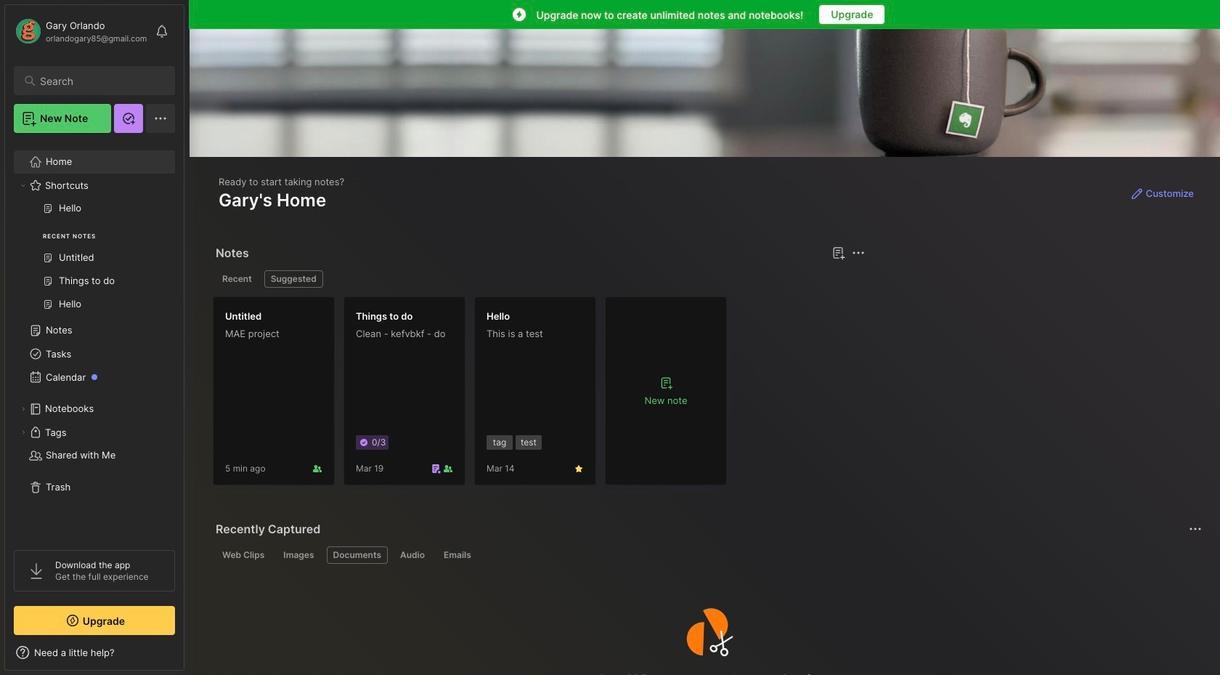 Task type: vqa. For each thing, say whether or not it's contained in the screenshot.
leftmost More actions icon
no



Task type: locate. For each thing, give the bounding box(es) containing it.
group
[[14, 197, 174, 325]]

row group
[[213, 296, 736, 494]]

1 tab list from the top
[[216, 270, 863, 288]]

None search field
[[40, 72, 162, 89]]

0 vertical spatial tab list
[[216, 270, 863, 288]]

more actions image
[[1187, 520, 1205, 538]]

1 vertical spatial tab list
[[216, 546, 1200, 564]]

tab list
[[216, 270, 863, 288], [216, 546, 1200, 564]]

Search text field
[[40, 74, 162, 88]]

More actions field
[[1186, 519, 1206, 539]]

tree inside main element
[[5, 142, 184, 537]]

WHAT'S NEW field
[[5, 641, 184, 664]]

tab
[[216, 270, 259, 288], [264, 270, 323, 288], [216, 546, 271, 564], [277, 546, 321, 564], [327, 546, 388, 564], [394, 546, 432, 564], [437, 546, 478, 564]]

tree
[[5, 142, 184, 537]]

click to collapse image
[[183, 648, 194, 666]]



Task type: describe. For each thing, give the bounding box(es) containing it.
group inside main element
[[14, 197, 174, 325]]

expand notebooks image
[[19, 405, 28, 413]]

2 tab list from the top
[[216, 546, 1200, 564]]

none search field inside main element
[[40, 72, 162, 89]]

expand tags image
[[19, 428, 28, 437]]

main element
[[0, 0, 189, 675]]

Account field
[[14, 17, 147, 46]]



